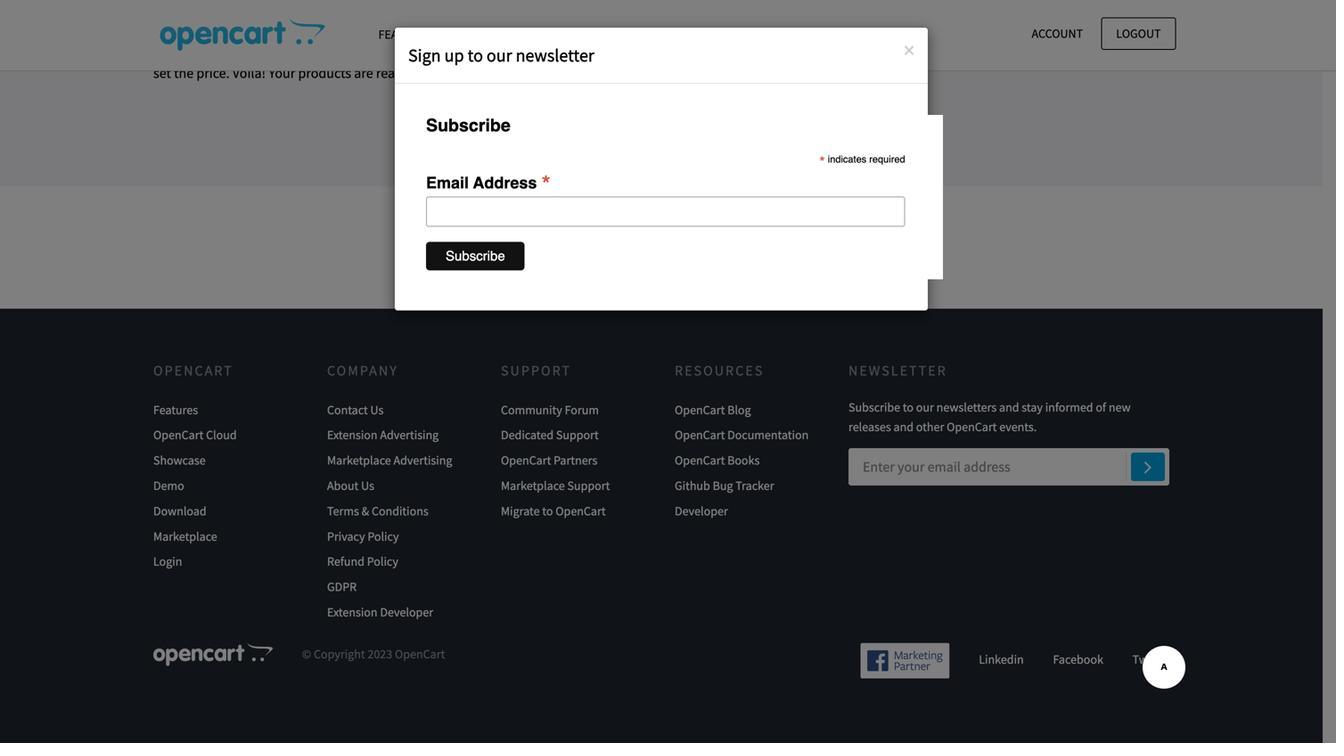 Task type: vqa. For each thing, say whether or not it's contained in the screenshot.
Logout link
yes



Task type: describe. For each thing, give the bounding box(es) containing it.
product inside customer product reviews are among the most important factors that trigger the buy or don't buy decisions customers make. opencart comes with a powerful integrated comments, reviews and ratings system.
[[561, 19, 609, 36]]

dedicated
[[501, 427, 554, 443]]

newsletter
[[516, 44, 594, 66]]

opencart inside subscribe to our newsletters and stay informed of new releases and other opencart events.
[[947, 419, 997, 435]]

upload
[[319, 41, 361, 59]]

download for demo
[[153, 503, 206, 519]]

opencart image
[[153, 643, 273, 666]]

privacy
[[327, 528, 365, 544]]

makes
[[214, 19, 252, 36]]

0 horizontal spatial *
[[541, 171, 551, 198]]

terms
[[327, 503, 359, 519]]

company
[[327, 362, 398, 380]]

migrate to opencart link
[[501, 499, 606, 524]]

github bug tracker
[[675, 478, 774, 494]]

conditions
[[372, 503, 428, 519]]

refund policy link
[[327, 549, 398, 574]]

community forum link
[[501, 397, 599, 423]]

download link for blog
[[664, 19, 752, 50]]

important
[[501, 41, 561, 59]]

most
[[749, 19, 779, 36]]

opencart - features image
[[160, 19, 325, 51]]

©
[[302, 646, 311, 662]]

ready
[[376, 64, 409, 82]]

do
[[201, 41, 217, 59]]

gdpr link
[[327, 574, 357, 600]]

new
[[1109, 399, 1131, 415]]

stay
[[1022, 399, 1043, 415]]

opencart documentation link
[[675, 423, 809, 448]]

marketplace advertising
[[327, 452, 452, 468]]

subscribe to our newsletters and stay informed of new releases and other opencart events.
[[848, 399, 1131, 435]]

angle right image
[[1144, 456, 1152, 478]]

advertising for extension advertising
[[380, 427, 439, 443]]

marketplace for marketplace support
[[501, 478, 565, 494]]

0 vertical spatial support
[[501, 362, 571, 380]]

contact us
[[327, 402, 384, 418]]

informed
[[1045, 399, 1093, 415]]

support for dedicated
[[556, 427, 599, 443]]

opencart cloud link
[[153, 423, 237, 448]]

migrate
[[501, 503, 540, 519]]

products.
[[375, 19, 431, 36]]

blog link
[[608, 19, 664, 50]]

be
[[427, 64, 442, 82]]

account
[[1032, 25, 1083, 41]]

newsletter
[[848, 362, 947, 380]]

download link for demo
[[153, 499, 206, 524]]

to right up
[[468, 44, 483, 66]]

value
[[956, 41, 988, 59]]

to left the do
[[186, 41, 198, 59]]

extension advertising
[[327, 427, 439, 443]]

decisions
[[501, 64, 557, 82]]

×
[[904, 37, 914, 63]]

twitter link
[[1133, 651, 1169, 667]]

* indicates required
[[819, 154, 905, 171]]

extension advertising link
[[327, 423, 439, 448]]

opencart partners
[[501, 452, 597, 468]]

your
[[269, 64, 295, 82]]

newsletters
[[936, 399, 997, 415]]

page
[[664, 221, 698, 237]]

opencart documentation
[[675, 427, 809, 443]]

sold.
[[445, 64, 474, 82]]

linkedin
[[979, 651, 1024, 667]]

facebook link
[[1053, 651, 1103, 667]]

marketplace support link
[[501, 473, 610, 499]]

logout link
[[1101, 17, 1176, 50]]

twitter
[[1133, 651, 1169, 667]]

policy for refund policy
[[367, 554, 398, 570]]

0 vertical spatial demo link
[[446, 19, 504, 50]]

and inside a reward program that drives results. increase customer lifetime value and return purchases.
[[991, 41, 1013, 59]]

opencart books link
[[675, 448, 760, 473]]

program
[[904, 19, 955, 36]]

cloud
[[206, 427, 237, 443]]

books
[[727, 452, 760, 468]]

1 vertical spatial developer
[[380, 604, 433, 620]]

and left other
[[894, 419, 914, 435]]

required
[[869, 154, 905, 165]]

resources inside resources link
[[766, 26, 832, 42]]

other
[[916, 419, 944, 435]]

opencart down dedicated
[[501, 452, 551, 468]]

opencart up "opencart documentation"
[[675, 402, 725, 418]]

customer
[[501, 19, 559, 36]]

1 horizontal spatial reviews
[[691, 87, 736, 105]]

1 horizontal spatial developer
[[675, 503, 728, 519]]

purchases.
[[1056, 41, 1121, 59]]

opencart right 2023
[[395, 646, 445, 662]]

privacy policy
[[327, 528, 399, 544]]

× button
[[904, 37, 914, 63]]

opencart inside customer product reviews are among the most important factors that trigger the buy or don't buy decisions customers make. opencart comes with a powerful integrated comments, reviews and ratings system.
[[664, 64, 721, 82]]

you
[[452, 19, 474, 36]]

opencart cloud
[[153, 427, 237, 443]]

system.
[[501, 110, 546, 128]]

features for opencart cloud
[[153, 402, 198, 418]]

login
[[153, 554, 182, 570]]

subscribe for subscribe to our newsletters and stay informed of new releases and other opencart events.
[[848, 399, 900, 415]]

dedicated support
[[501, 427, 599, 443]]

to left be
[[412, 64, 425, 82]]

2 buy from the left
[[775, 41, 797, 59]]

opencart inside opencart makes it easy to sell digital products. all you need to do is click a button, upload the product and set the price. voila! your products are ready to be sold.
[[153, 19, 211, 36]]

the up ready
[[364, 41, 383, 59]]

product inside opencart makes it easy to sell digital products. all you need to do is click a button, upload the product and set the price. voila! your products are ready to be sold.
[[386, 41, 433, 59]]

sign up to our newsletter
[[408, 44, 594, 66]]

with
[[766, 64, 792, 82]]

opencart down opencart blog link
[[675, 427, 725, 443]]

click
[[232, 41, 259, 59]]

contact
[[327, 402, 368, 418]]

up
[[444, 44, 464, 66]]

sell
[[311, 19, 331, 36]]

copyright
[[314, 646, 365, 662]]

next
[[625, 221, 659, 237]]

0 horizontal spatial demo link
[[153, 473, 184, 499]]

address
[[473, 174, 537, 192]]

1 horizontal spatial *
[[819, 154, 825, 171]]

the up the or
[[726, 19, 746, 36]]

1 vertical spatial blog
[[727, 402, 751, 418]]

policy for privacy policy
[[368, 528, 399, 544]]

comments,
[[621, 87, 688, 105]]

marketplace for marketplace advertising
[[327, 452, 391, 468]]

it
[[255, 19, 264, 36]]

or
[[725, 41, 737, 59]]

events.
[[999, 419, 1037, 435]]

partners
[[554, 452, 597, 468]]



Task type: locate. For each thing, give the bounding box(es) containing it.
0 horizontal spatial are
[[354, 64, 373, 82]]

1 vertical spatial demo link
[[153, 473, 184, 499]]

and inside customer product reviews are among the most important factors that trigger the buy or don't buy decisions customers make. opencart comes with a powerful integrated comments, reviews and ratings system.
[[739, 87, 762, 105]]

features link up ready
[[365, 19, 446, 50]]

and down "comes"
[[739, 87, 762, 105]]

1 vertical spatial product
[[386, 41, 433, 59]]

opencart down marketplace support link
[[555, 503, 606, 519]]

our up other
[[916, 399, 934, 415]]

buy left the or
[[700, 41, 722, 59]]

us right about
[[361, 478, 374, 494]]

features link for demo
[[365, 19, 446, 50]]

download link up "comes"
[[664, 19, 752, 50]]

1 vertical spatial a
[[795, 64, 802, 82]]

marketplace for the leftmost marketplace link
[[153, 528, 217, 544]]

a inside customer product reviews are among the most important factors that trigger the buy or don't buy decisions customers make. opencart comes with a powerful integrated comments, reviews and ratings system.
[[795, 64, 802, 82]]

0 vertical spatial extension
[[327, 427, 377, 443]]

demo link
[[446, 19, 504, 50], [153, 473, 184, 499]]

us for contact us
[[370, 402, 384, 418]]

download
[[677, 26, 739, 42], [153, 503, 206, 519]]

is
[[220, 41, 229, 59]]

a inside opencart makes it easy to sell digital products. all you need to do is click a button, upload the product and set the price. voila! your products are ready to be sold.
[[262, 41, 269, 59]]

advertising inside extension advertising link
[[380, 427, 439, 443]]

1 vertical spatial that
[[607, 41, 632, 59]]

1 extension from the top
[[327, 427, 377, 443]]

marketplace advertising link
[[327, 448, 452, 473]]

* right address
[[541, 171, 551, 198]]

1 horizontal spatial our
[[916, 399, 934, 415]]

1 vertical spatial marketplace link
[[153, 524, 217, 549]]

1 horizontal spatial marketplace link
[[504, 19, 608, 50]]

subscribe for subscribe
[[426, 115, 510, 135]]

0 vertical spatial blog
[[621, 26, 650, 42]]

support up community
[[501, 362, 571, 380]]

1 vertical spatial features
[[153, 402, 198, 418]]

a right with
[[795, 64, 802, 82]]

us for about us
[[361, 478, 374, 494]]

resources
[[766, 26, 832, 42], [675, 362, 764, 380]]

factors
[[564, 41, 605, 59]]

0 horizontal spatial that
[[607, 41, 632, 59]]

download for blog
[[677, 26, 739, 42]]

0 horizontal spatial demo
[[153, 478, 184, 494]]

our down customer
[[487, 44, 512, 66]]

our inside subscribe to our newsletters and stay informed of new releases and other opencart events.
[[916, 399, 934, 415]]

reviews
[[612, 19, 657, 36], [691, 87, 736, 105]]

0 horizontal spatial download link
[[153, 499, 206, 524]]

demo up up
[[459, 26, 491, 42]]

buy
[[700, 41, 722, 59], [775, 41, 797, 59]]

1 vertical spatial subscribe
[[848, 399, 900, 415]]

0 vertical spatial demo
[[459, 26, 491, 42]]

migrate to opencart
[[501, 503, 606, 519]]

extension
[[327, 427, 377, 443], [327, 604, 377, 620]]

resources up with
[[766, 26, 832, 42]]

price.
[[196, 64, 230, 82]]

email address *
[[426, 171, 551, 198]]

all
[[434, 19, 449, 36]]

support
[[501, 362, 571, 380], [556, 427, 599, 443], [567, 478, 610, 494]]

1 horizontal spatial resources
[[766, 26, 832, 42]]

to
[[296, 19, 308, 36], [186, 41, 198, 59], [468, 44, 483, 66], [412, 64, 425, 82], [903, 399, 914, 415], [542, 503, 553, 519]]

to down newsletter
[[903, 399, 914, 415]]

resources up opencart blog
[[675, 362, 764, 380]]

opencart up "showcase"
[[153, 427, 203, 443]]

buy up with
[[775, 41, 797, 59]]

opencart partners link
[[501, 448, 597, 473]]

1 vertical spatial features link
[[153, 397, 198, 423]]

features link for opencart cloud
[[153, 397, 198, 423]]

0 horizontal spatial buy
[[700, 41, 722, 59]]

0 vertical spatial subscribe
[[426, 115, 510, 135]]

facebook marketing partner image
[[861, 643, 950, 679]]

are
[[660, 19, 679, 36], [354, 64, 373, 82]]

1 horizontal spatial demo link
[[446, 19, 504, 50]]

0 horizontal spatial reviews
[[612, 19, 657, 36]]

the
[[726, 19, 746, 36], [364, 41, 383, 59], [677, 41, 697, 59], [174, 64, 194, 82]]

0 horizontal spatial features
[[153, 402, 198, 418]]

about
[[327, 478, 359, 494]]

0 vertical spatial resources
[[766, 26, 832, 42]]

0 horizontal spatial developer
[[380, 604, 433, 620]]

showcase link
[[153, 448, 206, 473]]

0 vertical spatial developer
[[675, 503, 728, 519]]

opencart blog link
[[675, 397, 751, 423]]

product down products.
[[386, 41, 433, 59]]

0 horizontal spatial download
[[153, 503, 206, 519]]

*
[[819, 154, 825, 171], [541, 171, 551, 198]]

opencart blog
[[675, 402, 751, 418]]

extension down gdpr link
[[327, 604, 377, 620]]

don't
[[740, 41, 772, 59]]

opencart books
[[675, 452, 760, 468]]

1 vertical spatial extension
[[327, 604, 377, 620]]

and down all
[[436, 41, 459, 59]]

0 horizontal spatial marketplace link
[[153, 524, 217, 549]]

marketplace up about us
[[327, 452, 391, 468]]

1 horizontal spatial features
[[378, 26, 432, 42]]

opencart up github
[[675, 452, 725, 468]]

releases
[[848, 419, 891, 435]]

gdpr
[[327, 579, 357, 595]]

download down showcase link
[[153, 503, 206, 519]]

terms & conditions link
[[327, 499, 428, 524]]

0 vertical spatial reviews
[[612, 19, 657, 36]]

2023
[[368, 646, 392, 662]]

marketplace link up login
[[153, 524, 217, 549]]

0 horizontal spatial features link
[[153, 397, 198, 423]]

advertising inside marketplace advertising link
[[394, 452, 452, 468]]

0 vertical spatial download link
[[664, 19, 752, 50]]

of
[[1096, 399, 1106, 415]]

features link
[[365, 19, 446, 50], [153, 397, 198, 423]]

that inside customer product reviews are among the most important factors that trigger the buy or don't buy decisions customers make. opencart comes with a powerful integrated comments, reviews and ratings system.
[[607, 41, 632, 59]]

1 horizontal spatial features link
[[365, 19, 446, 50]]

resources link
[[752, 19, 855, 50]]

features for demo
[[378, 26, 432, 42]]

extension down 'contact us' link on the bottom left of page
[[327, 427, 377, 443]]

1 horizontal spatial buy
[[775, 41, 797, 59]]

0 horizontal spatial blog
[[621, 26, 650, 42]]

2 vertical spatial support
[[567, 478, 610, 494]]

1 vertical spatial support
[[556, 427, 599, 443]]

subscribe down sold. at the left of page
[[426, 115, 510, 135]]

features up opencart cloud
[[153, 402, 198, 418]]

1 vertical spatial policy
[[367, 554, 398, 570]]

extension for extension advertising
[[327, 427, 377, 443]]

opencart up opencart cloud
[[153, 362, 233, 380]]

developer down github
[[675, 503, 728, 519]]

0 vertical spatial that
[[958, 19, 982, 36]]

1 buy from the left
[[700, 41, 722, 59]]

privacy policy link
[[327, 524, 399, 549]]

account link
[[1017, 17, 1098, 50]]

reviews down "comes"
[[691, 87, 736, 105]]

that up make.
[[607, 41, 632, 59]]

us up extension advertising
[[370, 402, 384, 418]]

to inside subscribe to our newsletters and stay informed of new releases and other opencart events.
[[903, 399, 914, 415]]

integrated
[[557, 87, 618, 105]]

advertising for marketplace advertising
[[394, 452, 452, 468]]

next page
[[625, 221, 698, 237]]

dedicated support link
[[501, 423, 599, 448]]

us inside 'contact us' link
[[370, 402, 384, 418]]

download left don't
[[677, 26, 739, 42]]

support up partners
[[556, 427, 599, 443]]

0 vertical spatial product
[[561, 19, 609, 36]]

0 horizontal spatial our
[[487, 44, 512, 66]]

subscribe
[[426, 115, 510, 135], [848, 399, 900, 415]]

digital
[[334, 19, 372, 36]]

advertising down extension advertising link
[[394, 452, 452, 468]]

product
[[561, 19, 609, 36], [386, 41, 433, 59]]

community forum
[[501, 402, 599, 418]]

features up sign
[[378, 26, 432, 42]]

advertising up marketplace advertising
[[380, 427, 439, 443]]

powerful
[[501, 87, 554, 105]]

0 horizontal spatial resources
[[675, 362, 764, 380]]

customer product reviews are among the most important factors that trigger the buy or don't buy decisions customers make. opencart comes with a powerful integrated comments, reviews and ratings system.
[[501, 19, 806, 128]]

developer link
[[675, 499, 728, 524]]

* left indicates
[[819, 154, 825, 171]]

opencart up comments,
[[664, 64, 721, 82]]

forum
[[565, 402, 599, 418]]

features link up opencart cloud
[[153, 397, 198, 423]]

reviews up trigger
[[612, 19, 657, 36]]

demo link down "showcase"
[[153, 473, 184, 499]]

1 vertical spatial are
[[354, 64, 373, 82]]

1 horizontal spatial subscribe
[[848, 399, 900, 415]]

a right "click"
[[262, 41, 269, 59]]

documentation
[[727, 427, 809, 443]]

our
[[487, 44, 512, 66], [916, 399, 934, 415]]

opencart up need
[[153, 19, 211, 36]]

and inside opencart makes it easy to sell digital products. all you need to do is click a button, upload the product and set the price. voila! your products are ready to be sold.
[[436, 41, 459, 59]]

features
[[378, 26, 432, 42], [153, 402, 198, 418]]

marketplace up login
[[153, 528, 217, 544]]

download link down showcase link
[[153, 499, 206, 524]]

set
[[153, 64, 171, 82]]

1 horizontal spatial that
[[958, 19, 982, 36]]

support for marketplace
[[567, 478, 610, 494]]

subscribe up releases
[[848, 399, 900, 415]]

1 vertical spatial advertising
[[394, 452, 452, 468]]

0 vertical spatial us
[[370, 402, 384, 418]]

0 horizontal spatial a
[[262, 41, 269, 59]]

1 vertical spatial demo
[[153, 478, 184, 494]]

marketplace up migrate
[[501, 478, 565, 494]]

logout
[[1116, 25, 1161, 41]]

a
[[262, 41, 269, 59], [795, 64, 802, 82]]

0 horizontal spatial product
[[386, 41, 433, 59]]

opencart inside 'link'
[[675, 452, 725, 468]]

button,
[[272, 41, 316, 59]]

and up "events."
[[999, 399, 1019, 415]]

subscribe inside subscribe to our newsletters and stay informed of new releases and other opencart events.
[[848, 399, 900, 415]]

results.
[[1024, 19, 1068, 36]]

support down partners
[[567, 478, 610, 494]]

1 vertical spatial download link
[[153, 499, 206, 524]]

1 horizontal spatial download
[[677, 26, 739, 42]]

1 vertical spatial us
[[361, 478, 374, 494]]

0 vertical spatial policy
[[368, 528, 399, 544]]

opencart down newsletters
[[947, 419, 997, 435]]

are left ready
[[354, 64, 373, 82]]

that inside a reward program that drives results. increase customer lifetime value and return purchases.
[[958, 19, 982, 36]]

1 horizontal spatial download link
[[664, 19, 752, 50]]

1 vertical spatial download
[[153, 503, 206, 519]]

are inside opencart makes it easy to sell digital products. all you need to do is click a button, upload the product and set the price. voila! your products are ready to be sold.
[[354, 64, 373, 82]]

tracker
[[736, 478, 774, 494]]

1 horizontal spatial product
[[561, 19, 609, 36]]

policy down terms & conditions link
[[368, 528, 399, 544]]

blog up "opencart documentation"
[[727, 402, 751, 418]]

marketplace link up decisions
[[504, 19, 608, 50]]

refund
[[327, 554, 364, 570]]

contact us link
[[327, 397, 384, 423]]

opencart
[[153, 19, 211, 36], [664, 64, 721, 82], [153, 362, 233, 380], [675, 402, 725, 418], [947, 419, 997, 435], [153, 427, 203, 443], [675, 427, 725, 443], [501, 452, 551, 468], [675, 452, 725, 468], [555, 503, 606, 519], [395, 646, 445, 662]]

0 horizontal spatial subscribe
[[426, 115, 510, 135]]

to down marketplace support link
[[542, 503, 553, 519]]

demo link up sold. at the left of page
[[446, 19, 504, 50]]

1 vertical spatial our
[[916, 399, 934, 415]]

1 horizontal spatial demo
[[459, 26, 491, 42]]

0 vertical spatial download
[[677, 26, 739, 42]]

demo for demo link to the top
[[459, 26, 491, 42]]

demo inside demo link
[[459, 26, 491, 42]]

0 vertical spatial advertising
[[380, 427, 439, 443]]

demo for the leftmost demo link
[[153, 478, 184, 494]]

0 vertical spatial features link
[[365, 19, 446, 50]]

0 vertical spatial a
[[262, 41, 269, 59]]

0 vertical spatial features
[[378, 26, 432, 42]]

return
[[1016, 41, 1053, 59]]

marketplace for the topmost marketplace link
[[517, 26, 594, 42]]

customer
[[848, 41, 905, 59]]

and down drives
[[991, 41, 1013, 59]]

demo down showcase link
[[153, 478, 184, 494]]

0 vertical spatial our
[[487, 44, 512, 66]]

refund policy
[[327, 554, 398, 570]]

blog up make.
[[621, 26, 650, 42]]

policy down privacy policy link
[[367, 554, 398, 570]]

the right set
[[174, 64, 194, 82]]

are inside customer product reviews are among the most important factors that trigger the buy or don't buy decisions customers make. opencart comes with a powerful integrated comments, reviews and ratings system.
[[660, 19, 679, 36]]

0 vertical spatial marketplace link
[[504, 19, 608, 50]]

us inside about us link
[[361, 478, 374, 494]]

1 horizontal spatial blog
[[727, 402, 751, 418]]

marketplace
[[517, 26, 594, 42], [327, 452, 391, 468], [501, 478, 565, 494], [153, 528, 217, 544]]

None submit
[[426, 242, 525, 270]]

2 extension from the top
[[327, 604, 377, 620]]

that up 'value'
[[958, 19, 982, 36]]

marketplace up newsletter
[[517, 26, 594, 42]]

1 vertical spatial resources
[[675, 362, 764, 380]]

linkedin link
[[979, 651, 1024, 667]]

are up trigger
[[660, 19, 679, 36]]

1 horizontal spatial are
[[660, 19, 679, 36]]

1 vertical spatial reviews
[[691, 87, 736, 105]]

github bug tracker link
[[675, 473, 774, 499]]

and
[[436, 41, 459, 59], [991, 41, 1013, 59], [739, 87, 762, 105], [999, 399, 1019, 415], [894, 419, 914, 435]]

the down among
[[677, 41, 697, 59]]

to left sell
[[296, 19, 308, 36]]

about us link
[[327, 473, 374, 499]]

need
[[153, 41, 183, 59]]

developer up 2023
[[380, 604, 433, 620]]

increase
[[1070, 19, 1120, 36]]

1 horizontal spatial a
[[795, 64, 802, 82]]

opencart makes it easy to sell digital products. all you need to do is click a button, upload the product and set the price. voila! your products are ready to be sold.
[[153, 19, 474, 82]]

None email field
[[426, 197, 905, 227]]

0 vertical spatial are
[[660, 19, 679, 36]]

extension for extension developer
[[327, 604, 377, 620]]

product up factors
[[561, 19, 609, 36]]



